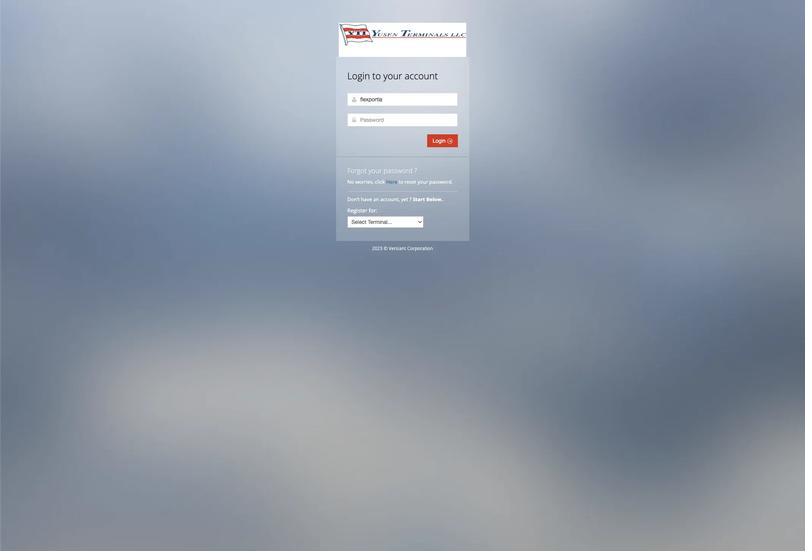 Task type: locate. For each thing, give the bounding box(es) containing it.
your up click
[[369, 166, 382, 175]]

swapright image
[[447, 139, 453, 144]]

lock image
[[351, 117, 357, 123]]

here link
[[386, 178, 397, 185]]

0 horizontal spatial your
[[369, 166, 382, 175]]

here
[[386, 178, 397, 185]]

password
[[384, 166, 413, 175]]

1 vertical spatial your
[[369, 166, 382, 175]]

?
[[414, 166, 417, 175], [410, 196, 412, 203]]

your
[[383, 69, 402, 82], [369, 166, 382, 175], [418, 178, 428, 185]]

1 vertical spatial login
[[433, 138, 447, 144]]

to
[[373, 69, 381, 82], [399, 178, 403, 185]]

0 horizontal spatial login
[[347, 69, 370, 82]]

.
[[443, 196, 444, 203]]

login inside button
[[433, 138, 447, 144]]

account
[[405, 69, 438, 82]]

login for login to your account
[[347, 69, 370, 82]]

0 vertical spatial login
[[347, 69, 370, 82]]

your up username text field
[[383, 69, 402, 82]]

have
[[361, 196, 372, 203]]

1 vertical spatial to
[[399, 178, 403, 185]]

an
[[373, 196, 379, 203]]

to right 'here'
[[399, 178, 403, 185]]

1 horizontal spatial login
[[433, 138, 447, 144]]

1 horizontal spatial ?
[[414, 166, 417, 175]]

0 horizontal spatial ?
[[410, 196, 412, 203]]

? up reset
[[414, 166, 417, 175]]

password.
[[429, 178, 453, 185]]

for:
[[369, 207, 377, 214]]

? right yet
[[410, 196, 412, 203]]

account,
[[380, 196, 400, 203]]

©
[[384, 245, 388, 252]]

0 horizontal spatial to
[[373, 69, 381, 82]]

click
[[375, 178, 385, 185]]

login
[[347, 69, 370, 82], [433, 138, 447, 144]]

2 vertical spatial your
[[418, 178, 428, 185]]

your right reset
[[418, 178, 428, 185]]

login to your account
[[347, 69, 438, 82]]

1 vertical spatial ?
[[410, 196, 412, 203]]

to up username text field
[[373, 69, 381, 82]]

1 horizontal spatial your
[[383, 69, 402, 82]]

user image
[[351, 96, 357, 102]]

0 vertical spatial ?
[[414, 166, 417, 175]]

1 horizontal spatial to
[[399, 178, 403, 185]]



Task type: describe. For each thing, give the bounding box(es) containing it.
0 vertical spatial to
[[373, 69, 381, 82]]

login for login
[[433, 138, 447, 144]]

don't have an account, yet ? start below. .
[[347, 196, 445, 203]]

worries,
[[355, 178, 374, 185]]

below.
[[426, 196, 443, 203]]

login button
[[427, 134, 458, 147]]

versiant
[[389, 245, 406, 252]]

2023 © versiant corporation
[[372, 245, 433, 252]]

forgot
[[347, 166, 367, 175]]

don't
[[347, 196, 360, 203]]

to inside forgot your password ? no worries, click here to reset your password.
[[399, 178, 403, 185]]

0 vertical spatial your
[[383, 69, 402, 82]]

2023
[[372, 245, 383, 252]]

yet
[[401, 196, 408, 203]]

reset
[[405, 178, 416, 185]]

Username text field
[[347, 93, 458, 106]]

start
[[413, 196, 425, 203]]

no
[[347, 178, 354, 185]]

? inside forgot your password ? no worries, click here to reset your password.
[[414, 166, 417, 175]]

forgot your password ? no worries, click here to reset your password.
[[347, 166, 453, 185]]

Password password field
[[347, 113, 458, 126]]

corporation
[[407, 245, 433, 252]]

register
[[347, 207, 368, 214]]

2 horizontal spatial your
[[418, 178, 428, 185]]

register for:
[[347, 207, 377, 214]]



